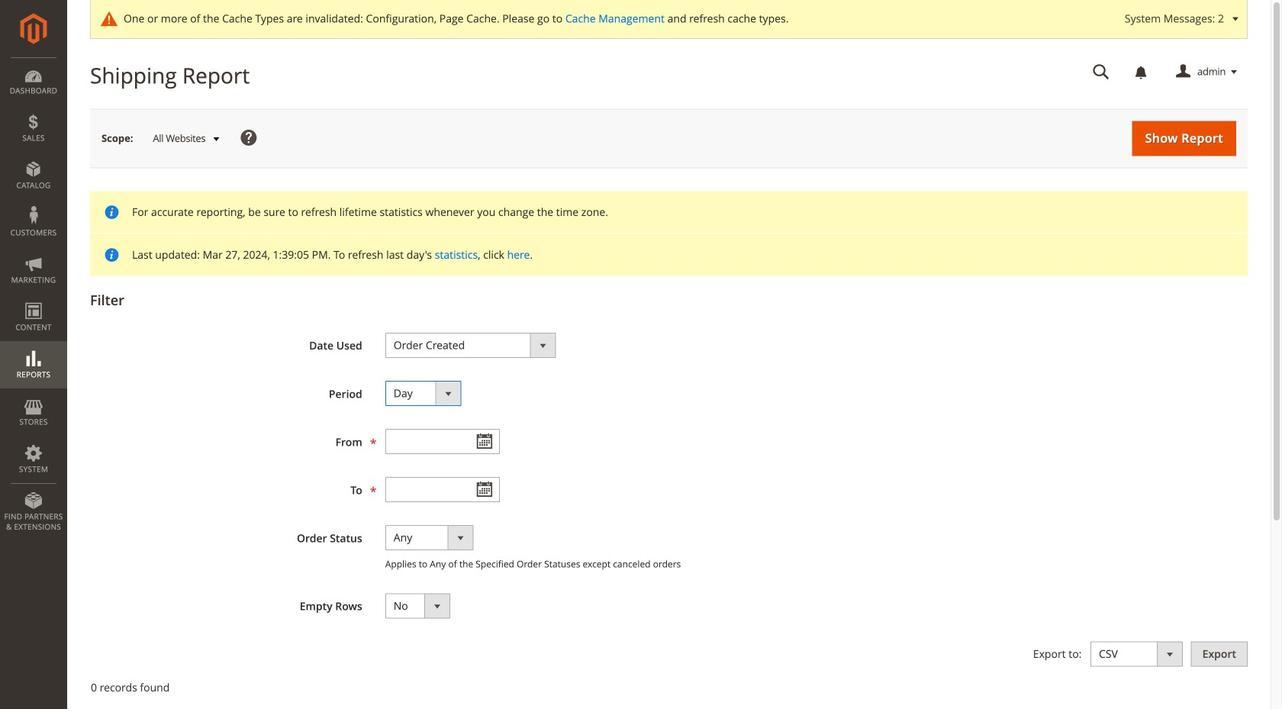 Task type: describe. For each thing, give the bounding box(es) containing it.
magento admin panel image
[[20, 13, 47, 44]]



Task type: locate. For each thing, give the bounding box(es) containing it.
None text field
[[385, 429, 500, 454]]

None text field
[[1082, 59, 1120, 85], [385, 477, 500, 502], [1082, 59, 1120, 85], [385, 477, 500, 502]]

menu bar
[[0, 57, 67, 540]]



